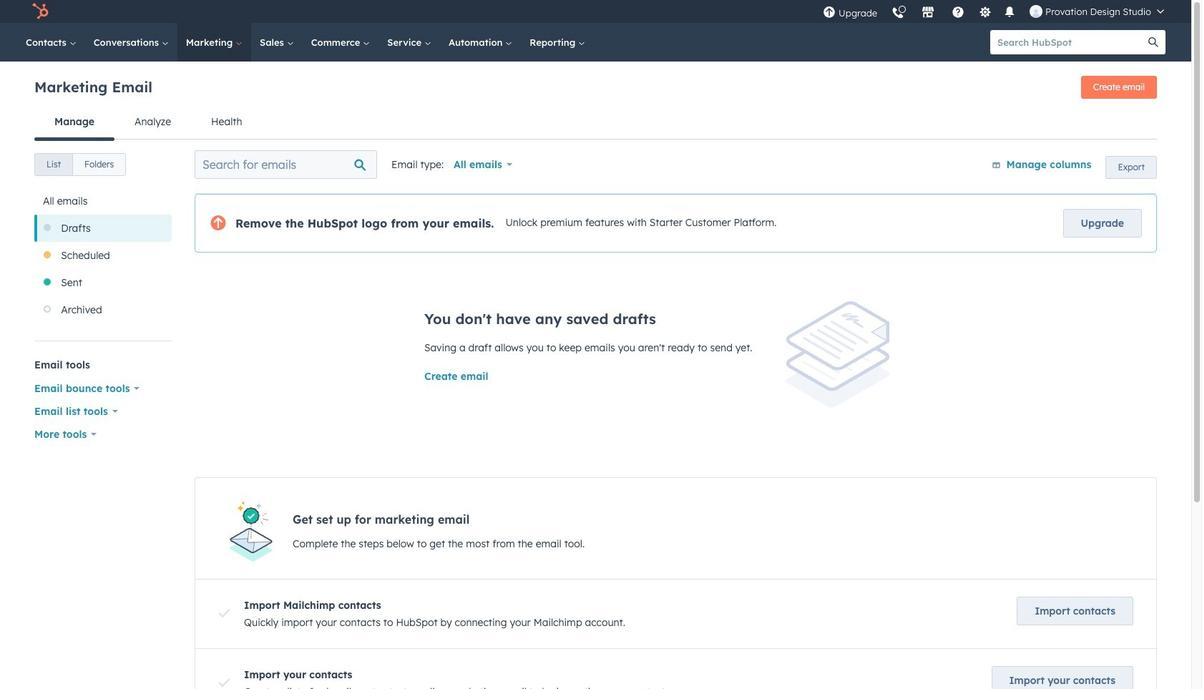 Task type: describe. For each thing, give the bounding box(es) containing it.
Search HubSpot search field
[[991, 30, 1142, 54]]

marketplaces image
[[922, 6, 935, 19]]

Search for emails search field
[[195, 150, 377, 179]]



Task type: locate. For each thing, give the bounding box(es) containing it.
banner
[[34, 72, 1157, 105]]

navigation
[[34, 105, 1157, 141]]

james peterson image
[[1030, 5, 1043, 18]]

menu
[[816, 0, 1175, 23]]

None button
[[34, 153, 73, 176], [72, 153, 126, 176], [34, 153, 73, 176], [72, 153, 126, 176]]

group
[[34, 153, 126, 176]]



Task type: vqa. For each thing, say whether or not it's contained in the screenshot.
button
yes



